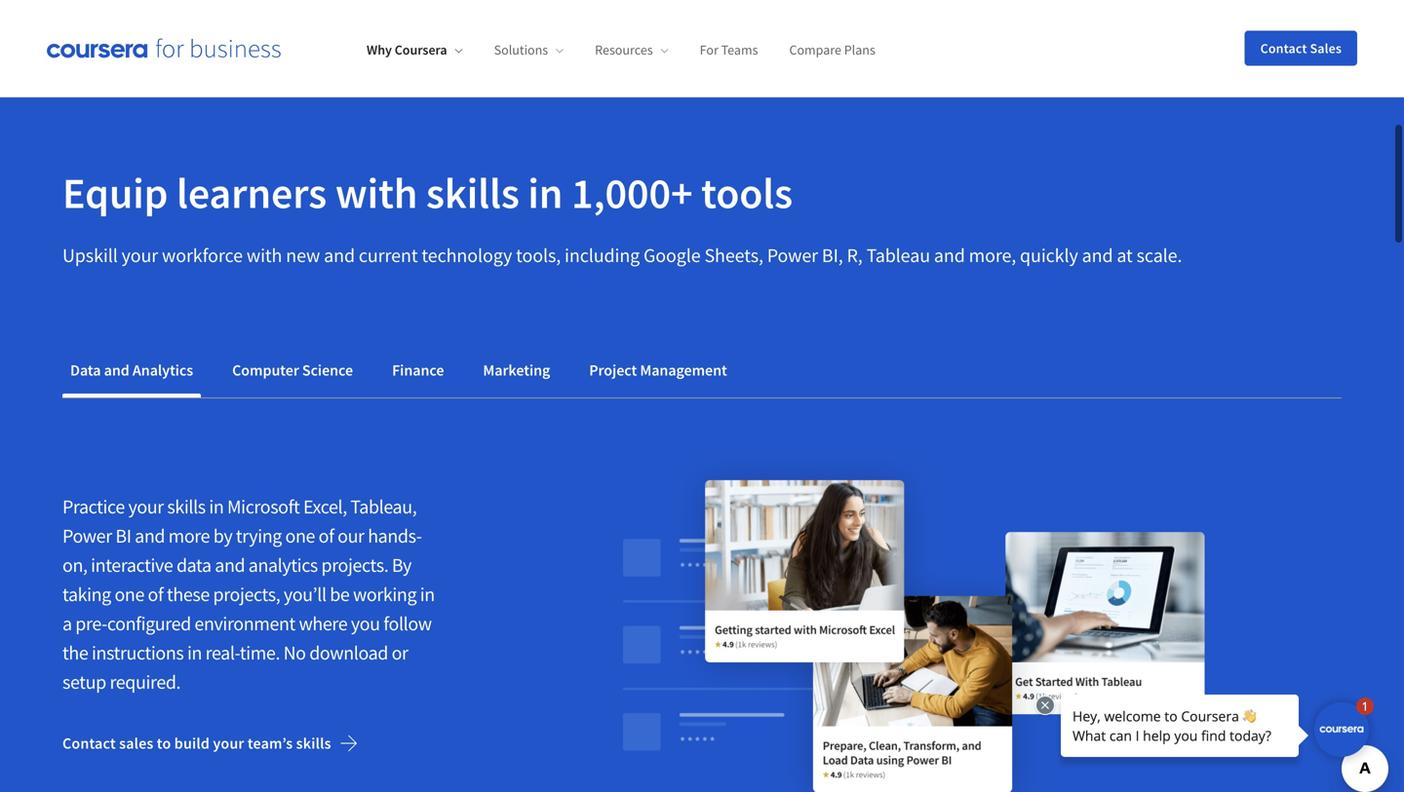 Task type: vqa. For each thing, say whether or not it's contained in the screenshot.
"Contact"
yes



Task type: describe. For each thing, give the bounding box(es) containing it.
sheets,
[[704, 243, 763, 268]]

you'll
[[284, 583, 326, 607]]

2 horizontal spatial skills
[[426, 166, 519, 220]]

computer
[[232, 361, 299, 380]]

0 horizontal spatial one
[[115, 583, 144, 607]]

on,
[[62, 554, 87, 578]]

follow
[[383, 612, 432, 636]]

working
[[353, 583, 416, 607]]

guided projects: data & analytics image image
[[533, 446, 1295, 793]]

1,000+
[[571, 166, 693, 220]]

instructions
[[92, 641, 184, 666]]

equip
[[62, 166, 168, 220]]

and right new
[[324, 243, 355, 268]]

interactive
[[91, 554, 173, 578]]

1 horizontal spatial of
[[319, 524, 334, 549]]

why coursera
[[367, 41, 447, 59]]

0 horizontal spatial with
[[247, 243, 282, 268]]

pre-
[[75, 612, 107, 636]]

plans
[[844, 41, 875, 59]]

for
[[700, 41, 718, 59]]

for teams link
[[700, 41, 758, 59]]

by
[[392, 554, 411, 578]]

google
[[644, 243, 701, 268]]

projects,
[[213, 583, 280, 607]]

data
[[70, 361, 101, 380]]

compare plans
[[789, 41, 875, 59]]

new
[[286, 243, 320, 268]]

learners
[[177, 166, 327, 220]]

where
[[299, 612, 347, 636]]

upskill your workforce with new and current technology tools, including google sheets, power bi, r, tableau and more, quickly and at scale.
[[62, 243, 1182, 268]]

analytics
[[133, 361, 193, 380]]

required.
[[110, 671, 181, 695]]

content tabs tab list
[[62, 347, 1342, 398]]

current
[[359, 243, 418, 268]]

and left 'more,'
[[934, 243, 965, 268]]

no
[[283, 641, 306, 666]]

contact sales to build your team's skills
[[62, 734, 331, 754]]

bi,
[[822, 243, 843, 268]]

trying
[[236, 524, 282, 549]]

for teams
[[700, 41, 758, 59]]

scale.
[[1137, 243, 1182, 268]]

bi
[[115, 524, 131, 549]]

equip learners with skills in 1,000+ tools
[[62, 166, 793, 220]]

a
[[62, 612, 72, 636]]

resources
[[595, 41, 653, 59]]

these
[[167, 583, 210, 607]]

microsoft
[[227, 495, 300, 519]]

to
[[157, 734, 171, 754]]

download
[[309, 641, 388, 666]]

real-
[[205, 641, 240, 666]]

finance
[[392, 361, 444, 380]]

tableau,
[[350, 495, 417, 519]]

management
[[640, 361, 727, 380]]

analytics
[[248, 554, 318, 578]]

1 horizontal spatial power
[[767, 243, 818, 268]]

data and analytics
[[70, 361, 193, 380]]

configured
[[107, 612, 191, 636]]

r,
[[847, 243, 863, 268]]

hands-
[[368, 524, 422, 549]]

1 horizontal spatial one
[[285, 524, 315, 549]]

tableau
[[866, 243, 930, 268]]

excel,
[[303, 495, 347, 519]]

and left at
[[1082, 243, 1113, 268]]

workforce
[[162, 243, 243, 268]]



Task type: locate. For each thing, give the bounding box(es) containing it.
or
[[392, 641, 408, 666]]

coursera for business image
[[47, 38, 281, 58]]

0 vertical spatial power
[[767, 243, 818, 268]]

one down "interactive"
[[115, 583, 144, 607]]

technology
[[422, 243, 512, 268]]

science
[[302, 361, 353, 380]]

practice
[[62, 495, 125, 519]]

0 vertical spatial contact
[[1260, 39, 1307, 57]]

in up tools,
[[528, 166, 563, 220]]

your up bi
[[128, 495, 164, 519]]

by
[[213, 524, 232, 549]]

1 horizontal spatial contact
[[1260, 39, 1307, 57]]

1 vertical spatial with
[[247, 243, 282, 268]]

0 vertical spatial skills
[[426, 166, 519, 220]]

the
[[62, 641, 88, 666]]

marketing button
[[475, 347, 558, 394]]

data
[[176, 554, 211, 578]]

data and analytics button
[[62, 347, 201, 394]]

more,
[[969, 243, 1016, 268]]

in left real-
[[187, 641, 202, 666]]

0 horizontal spatial of
[[148, 583, 163, 607]]

of left our
[[319, 524, 334, 549]]

upskill
[[62, 243, 118, 268]]

contact for contact sales
[[1260, 39, 1307, 57]]

0 vertical spatial of
[[319, 524, 334, 549]]

1 vertical spatial skills
[[167, 495, 206, 519]]

marketing
[[483, 361, 550, 380]]

with up current
[[335, 166, 418, 220]]

of
[[319, 524, 334, 549], [148, 583, 163, 607]]

1 vertical spatial contact
[[62, 734, 116, 754]]

tools,
[[516, 243, 561, 268]]

compare plans link
[[789, 41, 875, 59]]

project management
[[589, 361, 727, 380]]

power left the bi,
[[767, 243, 818, 268]]

sales
[[1310, 39, 1342, 57]]

computer science
[[232, 361, 353, 380]]

power down practice
[[62, 524, 112, 549]]

sales
[[119, 734, 154, 754]]

projects.
[[321, 554, 388, 578]]

finance button
[[384, 347, 452, 394]]

2 vertical spatial skills
[[296, 734, 331, 754]]

0 vertical spatial with
[[335, 166, 418, 220]]

why coursera link
[[367, 41, 463, 59]]

contact sales button
[[1245, 31, 1357, 66]]

environment
[[194, 612, 295, 636]]

of up configured
[[148, 583, 163, 607]]

team's
[[248, 734, 293, 754]]

skills up technology
[[426, 166, 519, 220]]

contact
[[1260, 39, 1307, 57], [62, 734, 116, 754]]

with left new
[[247, 243, 282, 268]]

coursera
[[395, 41, 447, 59]]

be
[[330, 583, 349, 607]]

your
[[121, 243, 158, 268], [128, 495, 164, 519], [213, 734, 244, 754]]

our
[[338, 524, 364, 549]]

contact inside button
[[1260, 39, 1307, 57]]

2 vertical spatial your
[[213, 734, 244, 754]]

power inside practice your skills in microsoft excel, tableau, power bi and more by trying one of our hands- on, interactive data and analytics projects. by taking one of these projects, you'll be working in a pre-configured environment where you follow the instructions in real-time. no download or setup required.
[[62, 524, 112, 549]]

solutions
[[494, 41, 548, 59]]

skills
[[426, 166, 519, 220], [167, 495, 206, 519], [296, 734, 331, 754]]

your right upskill
[[121, 243, 158, 268]]

more
[[168, 524, 210, 549]]

your right "build"
[[213, 734, 244, 754]]

solutions link
[[494, 41, 564, 59]]

0 horizontal spatial contact
[[62, 734, 116, 754]]

1 vertical spatial one
[[115, 583, 144, 607]]

0 horizontal spatial power
[[62, 524, 112, 549]]

and right bi
[[135, 524, 165, 549]]

setup
[[62, 671, 106, 695]]

skills inside practice your skills in microsoft excel, tableau, power bi and more by trying one of our hands- on, interactive data and analytics projects. by taking one of these projects, you'll be working in a pre-configured environment where you follow the instructions in real-time. no download or setup required.
[[167, 495, 206, 519]]

skills up more
[[167, 495, 206, 519]]

1 vertical spatial power
[[62, 524, 112, 549]]

project management button
[[581, 347, 735, 394]]

1 vertical spatial your
[[128, 495, 164, 519]]

and down by
[[215, 554, 245, 578]]

in up follow
[[420, 583, 435, 607]]

contact sales
[[1260, 39, 1342, 57]]

your for upskill
[[121, 243, 158, 268]]

in
[[528, 166, 563, 220], [209, 495, 224, 519], [420, 583, 435, 607], [187, 641, 202, 666]]

in up by
[[209, 495, 224, 519]]

quickly
[[1020, 243, 1078, 268]]

contact for contact sales to build your team's skills
[[62, 734, 116, 754]]

0 horizontal spatial skills
[[167, 495, 206, 519]]

tools
[[701, 166, 793, 220]]

project
[[589, 361, 637, 380]]

taking
[[62, 583, 111, 607]]

0 vertical spatial your
[[121, 243, 158, 268]]

one
[[285, 524, 315, 549], [115, 583, 144, 607]]

including
[[565, 243, 640, 268]]

you
[[351, 612, 380, 636]]

resources link
[[595, 41, 669, 59]]

your for practice
[[128, 495, 164, 519]]

compare
[[789, 41, 841, 59]]

practice your skills in microsoft excel, tableau, power bi and more by trying one of our hands- on, interactive data and analytics projects. by taking one of these projects, you'll be working in a pre-configured environment where you follow the instructions in real-time. no download or setup required.
[[62, 495, 435, 695]]

power
[[767, 243, 818, 268], [62, 524, 112, 549]]

and
[[324, 243, 355, 268], [934, 243, 965, 268], [1082, 243, 1113, 268], [104, 361, 129, 380], [135, 524, 165, 549], [215, 554, 245, 578]]

at
[[1117, 243, 1133, 268]]

1 vertical spatial of
[[148, 583, 163, 607]]

build
[[174, 734, 210, 754]]

0 vertical spatial one
[[285, 524, 315, 549]]

1 horizontal spatial with
[[335, 166, 418, 220]]

teams
[[721, 41, 758, 59]]

and inside the data and analytics button
[[104, 361, 129, 380]]

why
[[367, 41, 392, 59]]

time.
[[240, 641, 280, 666]]

computer science button
[[224, 347, 361, 394]]

skills right team's
[[296, 734, 331, 754]]

and right data on the left of the page
[[104, 361, 129, 380]]

with
[[335, 166, 418, 220], [247, 243, 282, 268]]

one up the analytics
[[285, 524, 315, 549]]

your inside practice your skills in microsoft excel, tableau, power bi and more by trying one of our hands- on, interactive data and analytics projects. by taking one of these projects, you'll be working in a pre-configured environment where you follow the instructions in real-time. no download or setup required.
[[128, 495, 164, 519]]

1 horizontal spatial skills
[[296, 734, 331, 754]]



